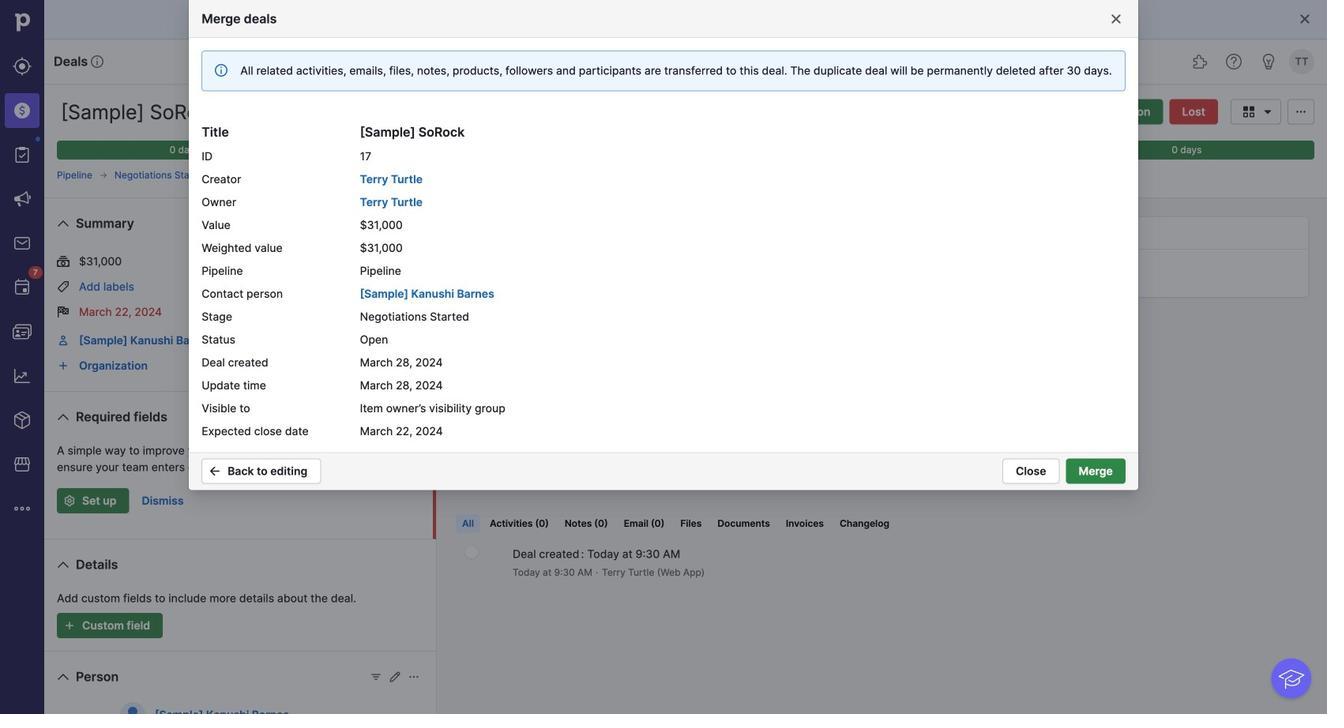 Task type: describe. For each thing, give the bounding box(es) containing it.
insights image
[[13, 367, 32, 385]]

contacts image
[[13, 322, 32, 341]]

color link image
[[57, 359, 70, 372]]

sales assistant image
[[1259, 52, 1278, 71]]

deals image
[[13, 101, 32, 120]]

campaigns image
[[13, 190, 32, 209]]

sales inbox image
[[13, 234, 32, 253]]

home image
[[10, 10, 34, 34]]

color undefined image
[[13, 278, 32, 297]]

quick add image
[[825, 52, 844, 71]]



Task type: vqa. For each thing, say whether or not it's contained in the screenshot.
menu on the left of the page
yes



Task type: locate. For each thing, give the bounding box(es) containing it.
leads image
[[13, 57, 32, 76]]

menu
[[0, 0, 44, 714]]

info image
[[91, 55, 104, 68]]

products image
[[13, 411, 32, 430]]

quick help image
[[1224, 52, 1243, 71]]

knowledge center bot, also known as kc bot is an onboarding assistant that allows you to see the list of onboarding items in one place for quick and easy reference. this improves your in-app experience. image
[[1271, 658, 1311, 698]]

color primary image
[[1239, 105, 1258, 118], [54, 214, 73, 233], [57, 255, 70, 268], [347, 255, 366, 268], [57, 280, 70, 293], [57, 306, 70, 318], [206, 465, 224, 477], [54, 555, 73, 574], [54, 667, 73, 686], [370, 671, 382, 683], [389, 671, 401, 683]]

marketplace image
[[13, 455, 32, 474]]

color secondary image
[[465, 546, 478, 558]]

menu item
[[0, 88, 44, 133]]

color undefined image
[[13, 145, 32, 164]]

more image
[[13, 499, 32, 518]]

Search Pipedrive field
[[521, 46, 806, 77]]

color info image
[[215, 64, 228, 77]]

[Sample] SoRock text field
[[57, 96, 250, 128]]

color primary image
[[1110, 13, 1122, 25], [1299, 13, 1311, 25], [1258, 105, 1277, 118], [1291, 105, 1310, 118], [54, 408, 73, 427], [500, 473, 519, 492], [408, 671, 420, 683]]

color primary inverted image
[[60, 619, 79, 632]]

color primary inverted image
[[60, 494, 79, 507]]

color link image
[[57, 334, 70, 347]]



